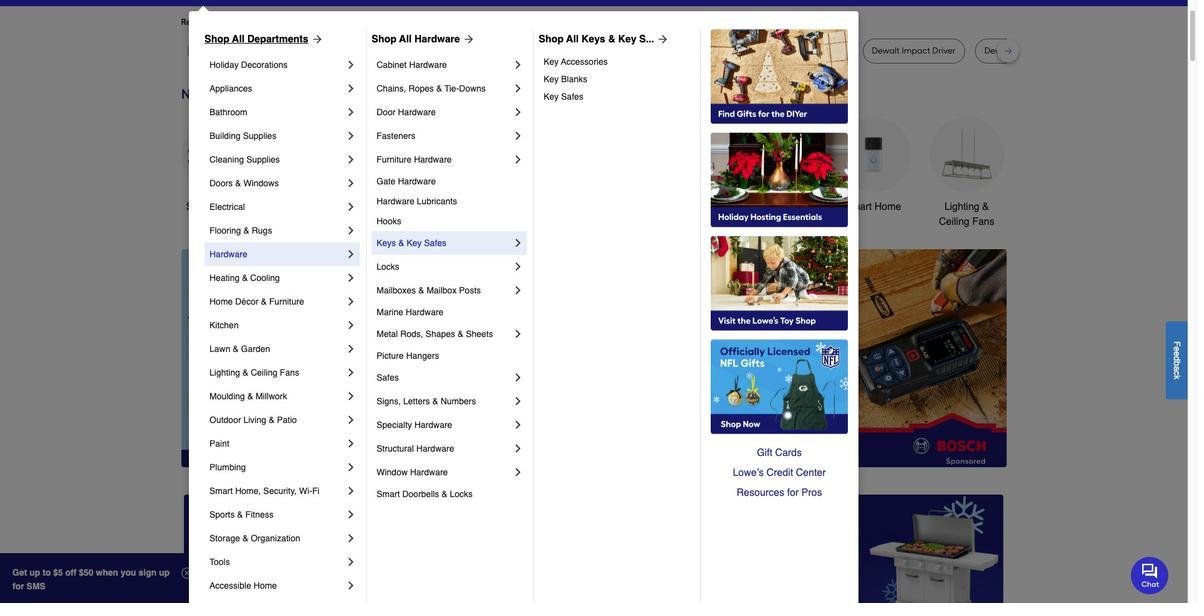 Task type: vqa. For each thing, say whether or not it's contained in the screenshot.
Resources for Pros
yes



Task type: locate. For each thing, give the bounding box(es) containing it.
key down key blanks
[[544, 92, 559, 102]]

arrow right image inside 'shop all departments' link
[[308, 33, 323, 46]]

chevron right image for electrical
[[345, 201, 357, 213]]

hooks link
[[377, 211, 524, 231]]

hardware lubricants
[[377, 196, 457, 206]]

shop down more suggestions for you link
[[372, 34, 397, 45]]

1 horizontal spatial tools
[[394, 201, 417, 213]]

hardware down signs, letters & numbers
[[414, 420, 452, 430]]

chevron right image for lawn & garden
[[345, 343, 357, 355]]

outdoor tools & equipment
[[650, 201, 722, 228]]

e up d
[[1172, 347, 1182, 351]]

e
[[1172, 347, 1182, 351], [1172, 351, 1182, 356]]

tools up equipment
[[689, 201, 712, 213]]

specialty hardware
[[377, 420, 452, 430]]

1 vertical spatial safes
[[424, 238, 446, 248]]

& inside outdoor tools & equipment
[[715, 201, 722, 213]]

shop up impact driver bit
[[539, 34, 564, 45]]

0 horizontal spatial outdoor
[[209, 415, 241, 425]]

1 you from the left
[[295, 17, 309, 27]]

deals
[[225, 201, 251, 213]]

outdoor inside outdoor tools & equipment
[[650, 201, 687, 213]]

window hardware link
[[377, 461, 512, 484]]

0 horizontal spatial bathroom
[[209, 107, 247, 117]]

drill for dewalt drill bit set
[[1014, 46, 1029, 56]]

2 horizontal spatial tools
[[689, 201, 712, 213]]

3 driver from the left
[[932, 46, 956, 56]]

2 you from the left
[[405, 17, 420, 27]]

a
[[1172, 366, 1182, 371]]

key up key safes at the top left of page
[[544, 74, 559, 84]]

safes link
[[377, 366, 512, 390]]

holiday decorations link
[[209, 53, 345, 77]]

0 horizontal spatial set
[[621, 46, 634, 56]]

0 horizontal spatial lighting & ceiling fans link
[[209, 361, 345, 385]]

1 horizontal spatial tools link
[[368, 117, 443, 214]]

3 drill from the left
[[746, 46, 761, 56]]

keys down recommended searches for you heading
[[582, 34, 605, 45]]

0 horizontal spatial furniture
[[269, 297, 304, 307]]

you for recommended searches for you
[[295, 17, 309, 27]]

1 driver from the left
[[528, 46, 551, 56]]

key up key blanks
[[544, 57, 559, 67]]

1 impact from the left
[[497, 46, 525, 56]]

1 vertical spatial tools link
[[209, 551, 345, 574]]

3 shop from the left
[[539, 34, 564, 45]]

key accessories link
[[544, 53, 691, 70]]

up left to
[[29, 568, 40, 578]]

keys inside "shop all keys & key s..." link
[[582, 34, 605, 45]]

1 shop from the left
[[205, 34, 229, 45]]

credit
[[767, 468, 793, 479]]

for left the pros
[[787, 488, 799, 499]]

locks down window hardware link
[[450, 489, 473, 499]]

key safes link
[[544, 88, 691, 105]]

impact for impact driver bit
[[497, 46, 525, 56]]

signs, letters & numbers
[[377, 397, 476, 407]]

1 horizontal spatial shop
[[372, 34, 397, 45]]

1 dewalt from the left
[[328, 46, 356, 56]]

1 horizontal spatial furniture
[[377, 155, 412, 165]]

0 horizontal spatial lighting
[[209, 368, 240, 378]]

1 horizontal spatial keys
[[582, 34, 605, 45]]

chevron right image for home décor & furniture
[[345, 296, 357, 308]]

gift
[[757, 448, 772, 459]]

1 horizontal spatial ceiling
[[939, 216, 970, 228]]

1 vertical spatial fans
[[280, 368, 299, 378]]

you up shop all hardware
[[405, 17, 420, 27]]

chevron right image for moulding & millwork
[[345, 390, 357, 403]]

hardware down fasteners link
[[414, 155, 452, 165]]

chevron right image for chains, ropes & tie-downs
[[512, 82, 524, 95]]

smart inside "link"
[[377, 489, 400, 499]]

& inside lighting & ceiling fans
[[982, 201, 989, 213]]

hardware down mailboxes & mailbox posts
[[406, 307, 444, 317]]

2 dewalt from the left
[[716, 46, 744, 56]]

for inside get up to $5 off $50 when you sign up for sms
[[12, 582, 24, 592]]

lowe's credit center link
[[711, 463, 848, 483]]

outdoor living & patio link
[[209, 408, 345, 432]]

holiday hosting essentials. image
[[711, 133, 848, 228]]

& inside 'link'
[[242, 273, 248, 283]]

safes down blanks
[[561, 92, 583, 102]]

fasteners link
[[377, 124, 512, 148]]

drill bit set
[[592, 46, 634, 56]]

supplies up windows
[[246, 155, 280, 165]]

sign
[[139, 568, 157, 578]]

furniture
[[377, 155, 412, 165], [269, 297, 304, 307]]

chevron right image for keys & key safes
[[512, 237, 524, 249]]

0 horizontal spatial home
[[209, 297, 233, 307]]

key
[[618, 34, 636, 45], [544, 57, 559, 67], [544, 74, 559, 84], [544, 92, 559, 102], [407, 238, 422, 248]]

lubricants
[[417, 196, 457, 206]]

paint link
[[209, 432, 345, 456]]

1 horizontal spatial driver
[[820, 46, 843, 56]]

shop these last-minute gifts. $99 or less. quantities are limited and won't last. image
[[181, 249, 383, 468]]

b
[[1172, 361, 1182, 366]]

for up departments
[[282, 17, 293, 27]]

all for keys
[[566, 34, 579, 45]]

find gifts for the diyer. image
[[711, 29, 848, 124]]

2 bit from the left
[[553, 46, 563, 56]]

building
[[209, 131, 241, 141]]

all right shop
[[212, 201, 223, 213]]

chevron right image for appliances
[[345, 82, 357, 95]]

0 horizontal spatial shop
[[205, 34, 229, 45]]

0 horizontal spatial you
[[295, 17, 309, 27]]

1 set from the left
[[621, 46, 634, 56]]

chevron right image for plumbing
[[345, 461, 357, 474]]

tools up hooks
[[394, 201, 417, 213]]

1 drill from the left
[[358, 46, 372, 56]]

when
[[96, 568, 118, 578]]

fitness
[[245, 510, 274, 520]]

new deals every day during 25 days of deals image
[[181, 84, 1007, 104]]

0 vertical spatial ceiling
[[939, 216, 970, 228]]

doors & windows link
[[209, 171, 345, 195]]

chevron right image for window hardware
[[512, 466, 524, 479]]

2 horizontal spatial driver
[[932, 46, 956, 56]]

0 horizontal spatial tools link
[[209, 551, 345, 574]]

chevron right image
[[512, 59, 524, 71], [345, 82, 357, 95], [345, 106, 357, 118], [345, 153, 357, 166], [345, 224, 357, 237], [512, 237, 524, 249], [345, 272, 357, 284], [512, 372, 524, 384], [345, 414, 357, 426], [512, 419, 524, 431], [345, 485, 357, 498], [345, 509, 357, 521], [345, 532, 357, 545], [345, 580, 357, 592]]

window hardware
[[377, 468, 448, 478]]

door hardware link
[[377, 100, 512, 124]]

1 horizontal spatial home
[[254, 581, 277, 591]]

0 vertical spatial home
[[875, 201, 901, 213]]

1 horizontal spatial locks
[[450, 489, 473, 499]]

0 vertical spatial supplies
[[243, 131, 276, 141]]

cleaning supplies link
[[209, 148, 345, 171]]

0 horizontal spatial bathroom link
[[209, 100, 345, 124]]

hardware up hooks
[[377, 196, 414, 206]]

hardware up smart doorbells & locks at the left
[[410, 468, 448, 478]]

officially licensed n f l gifts. shop now. image
[[711, 340, 848, 435]]

furniture hardware link
[[377, 148, 512, 171]]

1 vertical spatial keys
[[377, 238, 396, 248]]

1 vertical spatial lighting & ceiling fans
[[209, 368, 299, 378]]

moulding & millwork link
[[209, 385, 345, 408]]

hardware for window hardware
[[410, 468, 448, 478]]

1 horizontal spatial up
[[159, 568, 170, 578]]

0 vertical spatial keys
[[582, 34, 605, 45]]

chevron right image for signs, letters & numbers
[[512, 395, 524, 408]]

chevron right image for holiday decorations
[[345, 59, 357, 71]]

2 set from the left
[[1043, 46, 1056, 56]]

outdoor down the moulding in the left bottom of the page
[[209, 415, 241, 425]]

driver
[[528, 46, 551, 56], [820, 46, 843, 56], [932, 46, 956, 56]]

0 vertical spatial lighting
[[945, 201, 979, 213]]

chains, ropes & tie-downs link
[[377, 77, 512, 100]]

all down recommended searches for you
[[232, 34, 245, 45]]

1 horizontal spatial smart
[[377, 489, 400, 499]]

arrow right image
[[308, 33, 323, 46], [460, 33, 475, 46], [654, 33, 669, 46], [984, 358, 996, 371]]

security,
[[263, 486, 297, 496]]

2 horizontal spatial impact
[[902, 46, 930, 56]]

hardware up window hardware link
[[416, 444, 454, 454]]

hardware for door hardware
[[398, 107, 436, 117]]

0 horizontal spatial ceiling
[[251, 368, 277, 378]]

up to 35 percent off select small appliances. image
[[464, 495, 724, 604]]

scroll to item #4 image
[[733, 445, 763, 450]]

hardware link
[[209, 243, 345, 266]]

dewalt for dewalt drill bit set
[[984, 46, 1012, 56]]

ceiling
[[939, 216, 970, 228], [251, 368, 277, 378]]

fans
[[972, 216, 994, 228], [280, 368, 299, 378]]

supplies inside cleaning supplies link
[[246, 155, 280, 165]]

décor
[[235, 297, 259, 307]]

2 horizontal spatial shop
[[539, 34, 564, 45]]

cabinet hardware link
[[377, 53, 512, 77]]

2 driver from the left
[[820, 46, 843, 56]]

arrow right image for shop all keys & key s...
[[654, 33, 669, 46]]

2 drill from the left
[[592, 46, 607, 56]]

all up cabinet hardware
[[399, 34, 412, 45]]

more suggestions for you
[[319, 17, 420, 27]]

0 horizontal spatial keys
[[377, 238, 396, 248]]

None search field
[[464, 0, 805, 8]]

c
[[1172, 371, 1182, 375]]

suggestions
[[341, 17, 390, 27]]

pros
[[802, 488, 822, 499]]

dewalt for dewalt impact driver
[[872, 46, 900, 56]]

arrow right image for shop all departments
[[308, 33, 323, 46]]

supplies
[[243, 131, 276, 141], [246, 155, 280, 165]]

up right sign
[[159, 568, 170, 578]]

0 vertical spatial furniture
[[377, 155, 412, 165]]

key for key accessories
[[544, 57, 559, 67]]

keys down hooks
[[377, 238, 396, 248]]

1 horizontal spatial outdoor
[[650, 201, 687, 213]]

1 horizontal spatial set
[[1043, 46, 1056, 56]]

all for departments
[[232, 34, 245, 45]]

1 horizontal spatial fans
[[972, 216, 994, 228]]

outdoor tools & equipment link
[[649, 117, 724, 229]]

chevron right image for furniture hardware
[[512, 153, 524, 166]]

furniture down heating & cooling 'link'
[[269, 297, 304, 307]]

all up key accessories
[[566, 34, 579, 45]]

hangers
[[406, 351, 439, 361]]

0 horizontal spatial smart
[[209, 486, 233, 496]]

structural
[[377, 444, 414, 454]]

1 vertical spatial locks
[[450, 489, 473, 499]]

metal rods, shapes & sheets
[[377, 329, 493, 339]]

1 horizontal spatial you
[[405, 17, 420, 27]]

picture hangers
[[377, 351, 439, 361]]

2 horizontal spatial smart
[[845, 201, 872, 213]]

2 impact from the left
[[789, 46, 818, 56]]

0 vertical spatial lighting & ceiling fans link
[[929, 117, 1004, 229]]

0 horizontal spatial fans
[[280, 368, 299, 378]]

0 horizontal spatial driver
[[528, 46, 551, 56]]

locks link
[[377, 255, 512, 279]]

0 horizontal spatial lighting & ceiling fans
[[209, 368, 299, 378]]

supplies inside the building supplies 'link'
[[243, 131, 276, 141]]

furniture up gate
[[377, 155, 412, 165]]

hardware inside 'link'
[[398, 176, 436, 186]]

hardware up chains, ropes & tie-downs
[[409, 60, 447, 70]]

2 vertical spatial home
[[254, 581, 277, 591]]

tools link
[[368, 117, 443, 214], [209, 551, 345, 574]]

0 vertical spatial lighting & ceiling fans
[[939, 201, 994, 228]]

0 vertical spatial fans
[[972, 216, 994, 228]]

arrow right image inside "shop all keys & key s..." link
[[654, 33, 669, 46]]

chevron right image for cabinet hardware
[[512, 59, 524, 71]]

chevron right image for mailboxes & mailbox posts
[[512, 284, 524, 297]]

bit for dewalt drill bit
[[375, 46, 385, 56]]

0 horizontal spatial safes
[[377, 373, 399, 383]]

outdoor up equipment
[[650, 201, 687, 213]]

keys inside "keys & key safes" link
[[377, 238, 396, 248]]

1 vertical spatial lighting & ceiling fans link
[[209, 361, 345, 385]]

lawn
[[209, 344, 230, 354]]

4 drill from the left
[[1014, 46, 1029, 56]]

tools inside outdoor tools & equipment
[[689, 201, 712, 213]]

0 vertical spatial bathroom
[[209, 107, 247, 117]]

1 vertical spatial outdoor
[[209, 415, 241, 425]]

0 vertical spatial locks
[[377, 262, 399, 272]]

tools down storage at left bottom
[[209, 557, 230, 567]]

0 vertical spatial outdoor
[[650, 201, 687, 213]]

1 vertical spatial bathroom
[[758, 201, 801, 213]]

locks up mailboxes
[[377, 262, 399, 272]]

1 bit from the left
[[375, 46, 385, 56]]

shop
[[205, 34, 229, 45], [372, 34, 397, 45], [539, 34, 564, 45]]

structural hardware link
[[377, 437, 512, 461]]

1 horizontal spatial impact
[[789, 46, 818, 56]]

bit
[[375, 46, 385, 56], [553, 46, 563, 56], [609, 46, 619, 56], [1031, 46, 1041, 56]]

safes
[[561, 92, 583, 102], [424, 238, 446, 248], [377, 373, 399, 383]]

impact for impact driver
[[789, 46, 818, 56]]

shop for shop all departments
[[205, 34, 229, 45]]

dewalt for dewalt drill bit
[[328, 46, 356, 56]]

key up locks link
[[407, 238, 422, 248]]

dewalt drill bit
[[328, 46, 385, 56]]

hardware up the "hardware lubricants"
[[398, 176, 436, 186]]

for up shop all hardware
[[392, 17, 404, 27]]

chevron right image for outdoor living & patio
[[345, 414, 357, 426]]

specialty
[[377, 420, 412, 430]]

1 up from the left
[[29, 568, 40, 578]]

hardware down "ropes"
[[398, 107, 436, 117]]

organization
[[251, 534, 300, 544]]

smart for smart home
[[845, 201, 872, 213]]

0 horizontal spatial impact
[[497, 46, 525, 56]]

1 vertical spatial supplies
[[246, 155, 280, 165]]

1 horizontal spatial safes
[[424, 238, 446, 248]]

furniture hardware
[[377, 155, 452, 165]]

1 horizontal spatial lighting & ceiling fans link
[[929, 117, 1004, 229]]

drill for dewalt drill
[[746, 46, 761, 56]]

key for key safes
[[544, 92, 559, 102]]

arrow right image for shop all hardware
[[460, 33, 475, 46]]

2 shop from the left
[[372, 34, 397, 45]]

chevron right image
[[345, 59, 357, 71], [512, 82, 524, 95], [512, 106, 524, 118], [345, 130, 357, 142], [512, 130, 524, 142], [512, 153, 524, 166], [345, 177, 357, 190], [345, 201, 357, 213], [345, 248, 357, 261], [512, 261, 524, 273], [512, 284, 524, 297], [345, 296, 357, 308], [345, 319, 357, 332], [512, 328, 524, 340], [345, 343, 357, 355], [345, 367, 357, 379], [345, 390, 357, 403], [512, 395, 524, 408], [345, 438, 357, 450], [512, 443, 524, 455], [345, 461, 357, 474], [512, 466, 524, 479], [345, 556, 357, 569]]

3 dewalt from the left
[[872, 46, 900, 56]]

heating
[[209, 273, 240, 283]]

2 horizontal spatial home
[[875, 201, 901, 213]]

chevron right image for doors & windows
[[345, 177, 357, 190]]

0 horizontal spatial up
[[29, 568, 40, 578]]

paint
[[209, 439, 229, 449]]

safes up locks link
[[424, 238, 446, 248]]

1 vertical spatial lighting
[[209, 368, 240, 378]]

door hardware
[[377, 107, 436, 117]]

you left more
[[295, 17, 309, 27]]

electrical link
[[209, 195, 345, 219]]

1 horizontal spatial bathroom link
[[742, 117, 817, 214]]

& inside "link"
[[442, 489, 447, 499]]

for down the 'get'
[[12, 582, 24, 592]]

shop all keys & key s...
[[539, 34, 654, 45]]

e up b
[[1172, 351, 1182, 356]]

up
[[29, 568, 40, 578], [159, 568, 170, 578]]

plumbing
[[209, 463, 246, 473]]

building supplies
[[209, 131, 276, 141]]

visit the lowe's toy shop. image
[[711, 236, 848, 331]]

shop down recommended
[[205, 34, 229, 45]]

supplies up the cleaning supplies
[[243, 131, 276, 141]]

home for accessible home
[[254, 581, 277, 591]]

2 horizontal spatial safes
[[561, 92, 583, 102]]

posts
[[459, 286, 481, 296]]

4 bit from the left
[[1031, 46, 1041, 56]]

home décor & furniture
[[209, 297, 304, 307]]

1 horizontal spatial lighting
[[945, 201, 979, 213]]

bit for impact driver bit
[[553, 46, 563, 56]]

home décor & furniture link
[[209, 290, 345, 314]]

smart for smart home, security, wi-fi
[[209, 486, 233, 496]]

supplies for building supplies
[[243, 131, 276, 141]]

4 dewalt from the left
[[984, 46, 1012, 56]]

hardware for gate hardware
[[398, 176, 436, 186]]

chevron right image for door hardware
[[512, 106, 524, 118]]

arrow right image inside shop all hardware link
[[460, 33, 475, 46]]

mailboxes & mailbox posts link
[[377, 279, 512, 302]]

smart home, security, wi-fi link
[[209, 479, 345, 503]]

chevron right image for metal rods, shapes & sheets
[[512, 328, 524, 340]]

safes down "picture"
[[377, 373, 399, 383]]

scroll to item #5 image
[[763, 445, 793, 450]]

1 vertical spatial furniture
[[269, 297, 304, 307]]

hardware for cabinet hardware
[[409, 60, 447, 70]]



Task type: describe. For each thing, give the bounding box(es) containing it.
chevron right image for hardware
[[345, 248, 357, 261]]

all for deals
[[212, 201, 223, 213]]

arrow left image
[[413, 358, 426, 371]]

chains, ropes & tie-downs
[[377, 84, 486, 94]]

dewalt for dewalt drill
[[716, 46, 744, 56]]

millwork
[[256, 392, 287, 402]]

chevron right image for lighting & ceiling fans
[[345, 367, 357, 379]]

chevron right image for paint
[[345, 438, 357, 450]]

center
[[796, 468, 826, 479]]

storage
[[209, 534, 240, 544]]

dewalt drill bit set
[[984, 46, 1056, 56]]

for inside more suggestions for you link
[[392, 17, 404, 27]]

rods,
[[400, 329, 423, 339]]

home for smart home
[[875, 201, 901, 213]]

impact driver bit
[[497, 46, 563, 56]]

chevron right image for specialty hardware
[[512, 419, 524, 431]]

chevron right image for flooring & rugs
[[345, 224, 357, 237]]

1 vertical spatial ceiling
[[251, 368, 277, 378]]

1 horizontal spatial lighting & ceiling fans
[[939, 201, 994, 228]]

driver for impact driver bit
[[528, 46, 551, 56]]

outdoor for outdoor living & patio
[[209, 415, 241, 425]]

chevron right image for locks
[[512, 261, 524, 273]]

dewalt drill
[[716, 46, 761, 56]]

cooling
[[250, 273, 280, 283]]

door
[[377, 107, 396, 117]]

chevron right image for bathroom
[[345, 106, 357, 118]]

2 up from the left
[[159, 568, 170, 578]]

all for hardware
[[399, 34, 412, 45]]

accessories
[[561, 57, 608, 67]]

sports
[[209, 510, 235, 520]]

recommended
[[181, 17, 241, 27]]

outdoor for outdoor tools & equipment
[[650, 201, 687, 213]]

smart for smart doorbells & locks
[[377, 489, 400, 499]]

picture hangers link
[[377, 346, 524, 366]]

for inside the resources for pros link
[[787, 488, 799, 499]]

chevron right image for smart home, security, wi-fi
[[345, 485, 357, 498]]

resources for pros
[[737, 488, 822, 499]]

shop for shop all hardware
[[372, 34, 397, 45]]

shop all deals
[[186, 201, 251, 213]]

accessible home link
[[209, 574, 345, 598]]

downs
[[459, 84, 486, 94]]

accessible
[[209, 581, 251, 591]]

keys & key safes
[[377, 238, 446, 248]]

chevron right image for cleaning supplies
[[345, 153, 357, 166]]

hardware for structural hardware
[[416, 444, 454, 454]]

appliances link
[[209, 77, 345, 100]]

recommended searches for you
[[181, 17, 309, 27]]

hardware for specialty hardware
[[414, 420, 452, 430]]

gift cards
[[757, 448, 802, 459]]

smart home, security, wi-fi
[[209, 486, 319, 496]]

chevron right image for sports & fitness
[[345, 509, 357, 521]]

chevron right image for storage & organization
[[345, 532, 357, 545]]

you for more suggestions for you
[[405, 17, 420, 27]]

picture
[[377, 351, 404, 361]]

key for key blanks
[[544, 74, 559, 84]]

drill for dewalt drill bit
[[358, 46, 372, 56]]

1 vertical spatial home
[[209, 297, 233, 307]]

2 e from the top
[[1172, 351, 1182, 356]]

get up to 2 free select tools or batteries when you buy 1 with select purchases. image
[[184, 495, 444, 604]]

flooring & rugs link
[[209, 219, 345, 243]]

hardware up cabinet hardware link
[[414, 34, 460, 45]]

tie-
[[444, 84, 459, 94]]

kitchen
[[209, 320, 239, 330]]

window
[[377, 468, 408, 478]]

signs, letters & numbers link
[[377, 390, 512, 413]]

impact driver
[[789, 46, 843, 56]]

lowe's credit center
[[733, 468, 826, 479]]

2 vertical spatial safes
[[377, 373, 399, 383]]

electrical
[[209, 202, 245, 212]]

accessible home
[[209, 581, 277, 591]]

chevron right image for tools
[[345, 556, 357, 569]]

letters
[[403, 397, 430, 407]]

chevron right image for kitchen
[[345, 319, 357, 332]]

smart doorbells & locks link
[[377, 484, 524, 504]]

smart doorbells & locks
[[377, 489, 473, 499]]

key accessories
[[544, 57, 608, 67]]

lawn & garden link
[[209, 337, 345, 361]]

f
[[1172, 341, 1182, 347]]

chevron right image for fasteners
[[512, 130, 524, 142]]

holiday decorations
[[209, 60, 288, 70]]

resources
[[737, 488, 784, 499]]

chevron right image for accessible home
[[345, 580, 357, 592]]

mailboxes
[[377, 286, 416, 296]]

structural hardware
[[377, 444, 454, 454]]

0 vertical spatial tools link
[[368, 117, 443, 214]]

chevron right image for safes
[[512, 372, 524, 384]]

mailboxes & mailbox posts
[[377, 286, 481, 296]]

1 horizontal spatial bathroom
[[758, 201, 801, 213]]

chevron right image for heating & cooling
[[345, 272, 357, 284]]

cabinet hardware
[[377, 60, 447, 70]]

cards
[[775, 448, 802, 459]]

equipment
[[662, 216, 710, 228]]

$5
[[53, 568, 63, 578]]

shop all departments link
[[205, 32, 323, 47]]

bit for dewalt drill bit set
[[1031, 46, 1041, 56]]

marine hardware
[[377, 307, 444, 317]]

flooring & rugs
[[209, 226, 272, 236]]

gate hardware
[[377, 176, 436, 186]]

advertisement region
[[402, 249, 1007, 470]]

to
[[43, 568, 51, 578]]

recommended searches for you heading
[[181, 16, 1007, 29]]

marine hardware link
[[377, 302, 524, 322]]

lowe's
[[733, 468, 764, 479]]

kitchen link
[[209, 314, 345, 337]]

driver for impact driver
[[820, 46, 843, 56]]

chevron right image for structural hardware
[[512, 443, 524, 455]]

shop
[[186, 201, 209, 213]]

hardware down flooring
[[209, 249, 247, 259]]

searches
[[243, 17, 280, 27]]

0 vertical spatial safes
[[561, 92, 583, 102]]

hardware lubricants link
[[377, 191, 524, 211]]

windows
[[243, 178, 279, 188]]

ropes
[[409, 84, 434, 94]]

f e e d b a c k
[[1172, 341, 1182, 380]]

storage & organization link
[[209, 527, 345, 551]]

hardware for marine hardware
[[406, 307, 444, 317]]

more
[[319, 17, 340, 27]]

chat invite button image
[[1131, 557, 1169, 595]]

locks inside "link"
[[450, 489, 473, 499]]

0 horizontal spatial locks
[[377, 262, 399, 272]]

building supplies link
[[209, 124, 345, 148]]

smart home
[[845, 201, 901, 213]]

patio
[[277, 415, 297, 425]]

departments
[[247, 34, 308, 45]]

$50
[[79, 568, 93, 578]]

chevron right image for building supplies
[[345, 130, 357, 142]]

garden
[[241, 344, 270, 354]]

cleaning
[[209, 155, 244, 165]]

key blanks link
[[544, 70, 691, 88]]

shop for shop all keys & key s...
[[539, 34, 564, 45]]

resources for pros link
[[711, 483, 848, 503]]

3 impact from the left
[[902, 46, 930, 56]]

numbers
[[441, 397, 476, 407]]

1 e from the top
[[1172, 347, 1182, 351]]

plumbing link
[[209, 456, 345, 479]]

doors & windows
[[209, 178, 279, 188]]

f e e d b a c k button
[[1166, 321, 1188, 399]]

0 horizontal spatial tools
[[209, 557, 230, 567]]

3 bit from the left
[[609, 46, 619, 56]]

supplies for cleaning supplies
[[246, 155, 280, 165]]

cleaning supplies
[[209, 155, 280, 165]]

appliances
[[209, 84, 252, 94]]

up to 30 percent off select grills and accessories. image
[[744, 495, 1004, 604]]

key up drill bit set
[[618, 34, 636, 45]]

cabinet
[[377, 60, 407, 70]]

hardware for furniture hardware
[[414, 155, 452, 165]]

scroll to item #2 element
[[671, 444, 703, 451]]

sports & fitness link
[[209, 503, 345, 527]]

shapes
[[426, 329, 455, 339]]

mailbox
[[427, 286, 457, 296]]



